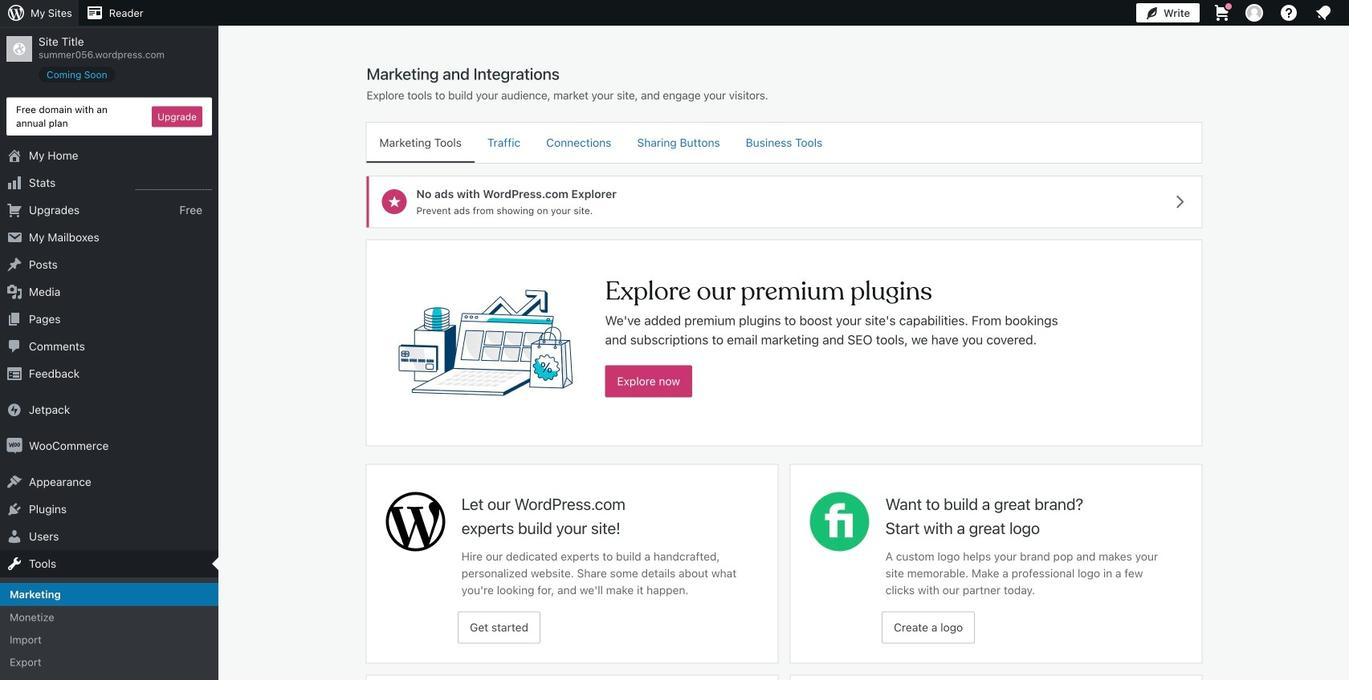 Task type: locate. For each thing, give the bounding box(es) containing it.
list item
[[1342, 82, 1349, 157], [1342, 157, 1349, 233], [1342, 233, 1349, 292]]

2 list item from the top
[[1342, 157, 1349, 233]]

main content
[[360, 63, 1208, 681]]

3 list item from the top
[[1342, 233, 1349, 292]]

0 vertical spatial img image
[[6, 402, 22, 418]]

img image
[[6, 402, 22, 418], [6, 439, 22, 455]]

menu
[[367, 123, 1202, 163]]

1 vertical spatial img image
[[6, 439, 22, 455]]

1 img image from the top
[[6, 402, 22, 418]]



Task type: describe. For each thing, give the bounding box(es) containing it.
help image
[[1279, 3, 1298, 22]]

1 list item from the top
[[1342, 82, 1349, 157]]

fiverr logo image
[[810, 493, 869, 552]]

my profile image
[[1245, 4, 1263, 22]]

marketing tools image
[[399, 240, 573, 446]]

my shopping cart image
[[1213, 3, 1232, 22]]

highest hourly views 0 image
[[136, 180, 212, 190]]

2 img image from the top
[[6, 439, 22, 455]]

manage your notifications image
[[1314, 3, 1333, 22]]



